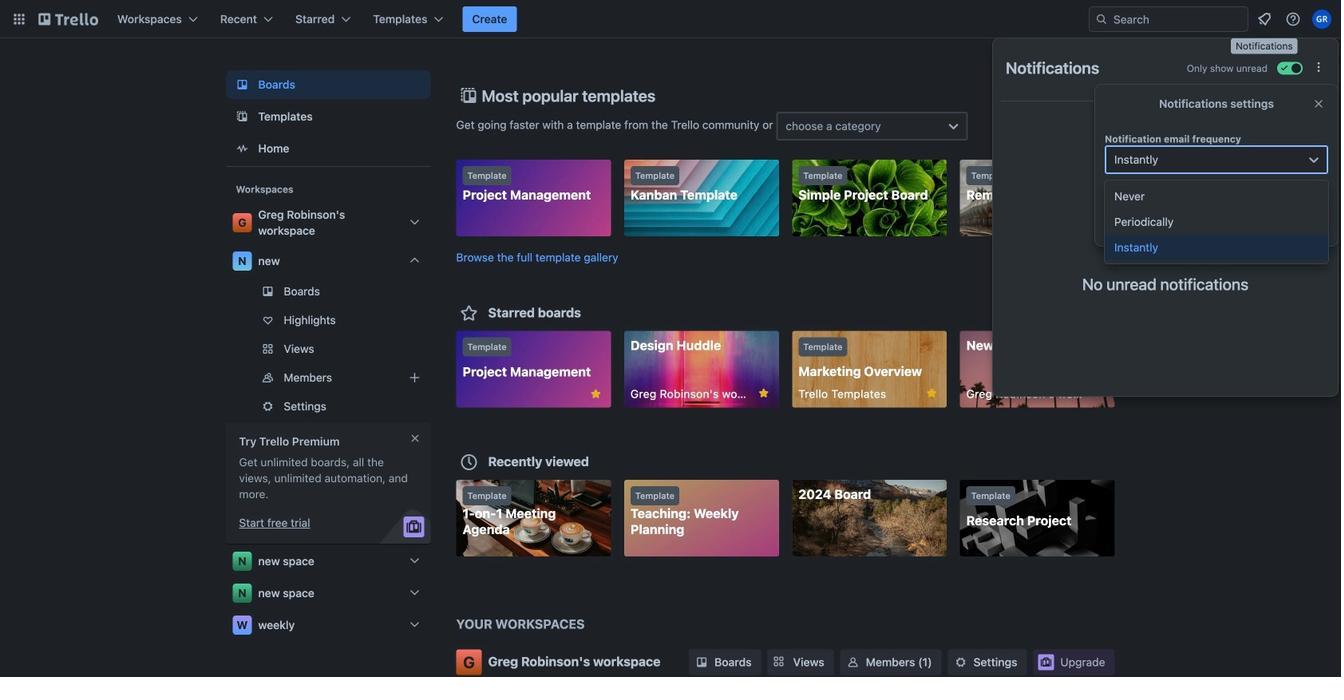 Task type: vqa. For each thing, say whether or not it's contained in the screenshot.
Project within the Template Simple Project Board
no



Task type: locate. For each thing, give the bounding box(es) containing it.
Search field
[[1089, 6, 1249, 32]]

1 sm image from the left
[[694, 654, 710, 670]]

board image
[[233, 75, 252, 94]]

2 horizontal spatial sm image
[[953, 654, 969, 670]]

taco image
[[1123, 143, 1208, 249]]

sm image
[[694, 654, 710, 670], [845, 654, 861, 670], [953, 654, 969, 670]]

1 horizontal spatial sm image
[[845, 654, 861, 670]]

3 sm image from the left
[[953, 654, 969, 670]]

0 horizontal spatial sm image
[[694, 654, 710, 670]]

home image
[[233, 139, 252, 158]]

back to home image
[[38, 6, 98, 32]]

tooltip
[[1231, 38, 1298, 54]]

greg robinson (gregrobinson96) image
[[1313, 10, 1332, 29]]

click to unstar this board. it will be removed from your starred list. image
[[757, 386, 771, 400], [925, 386, 939, 400], [589, 387, 603, 401]]

2 sm image from the left
[[845, 654, 861, 670]]

primary element
[[0, 0, 1341, 38]]

search image
[[1095, 13, 1108, 26]]



Task type: describe. For each thing, give the bounding box(es) containing it.
open information menu image
[[1285, 11, 1301, 27]]

2 horizontal spatial click to unstar this board. it will be removed from your starred list. image
[[925, 386, 939, 400]]

add image
[[405, 368, 424, 387]]

1 horizontal spatial click to unstar this board. it will be removed from your starred list. image
[[757, 386, 771, 400]]

0 horizontal spatial click to unstar this board. it will be removed from your starred list. image
[[589, 387, 603, 401]]

template board image
[[233, 107, 252, 126]]

close popover image
[[1313, 97, 1325, 110]]

0 notifications image
[[1255, 10, 1274, 29]]



